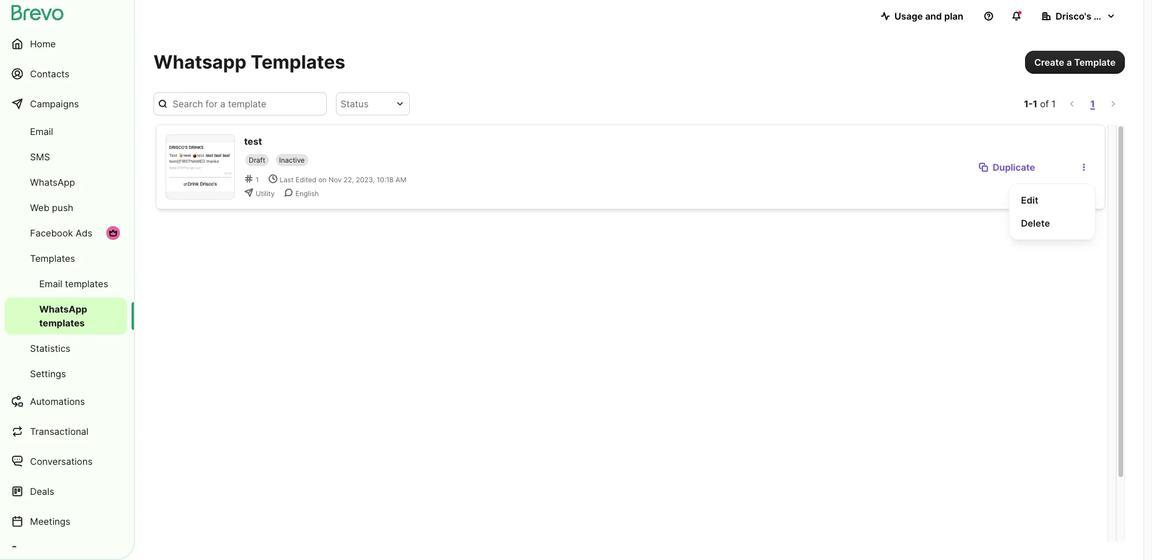 Task type: vqa. For each thing, say whether or not it's contained in the screenshot.
"best"
no



Task type: describe. For each thing, give the bounding box(es) containing it.
1-1 of 1
[[1024, 98, 1056, 110]]

transactional link
[[5, 418, 127, 446]]

meetings link
[[5, 508, 127, 536]]

campaigns
[[30, 98, 79, 110]]

facebook ads
[[30, 227, 92, 239]]

nov
[[329, 175, 342, 184]]

settings
[[30, 368, 66, 380]]

1 left of
[[1033, 98, 1037, 110]]

edited
[[296, 175, 316, 184]]

transactional
[[30, 426, 89, 438]]

1 right of
[[1052, 98, 1056, 110]]

drisco's
[[1056, 10, 1092, 22]]

utility
[[256, 189, 275, 198]]

10:18
[[377, 175, 394, 184]]

conversations
[[30, 456, 93, 468]]

whatsapp templates
[[39, 304, 87, 329]]

test
[[244, 136, 262, 147]]

22,
[[344, 175, 354, 184]]

draft
[[249, 156, 265, 165]]

2023,
[[356, 175, 375, 184]]

1 up utility
[[256, 175, 259, 184]]

list_thumbnail image
[[166, 135, 234, 199]]

contacts
[[30, 68, 69, 80]]

plan
[[944, 10, 963, 22]]

whatsapp for whatsapp
[[30, 177, 75, 188]]

english
[[295, 189, 319, 198]]

sms link
[[5, 145, 127, 169]]

home
[[30, 38, 56, 50]]

usage and plan
[[895, 10, 963, 22]]

delete button
[[1014, 212, 1090, 235]]

email link
[[5, 120, 127, 143]]

last edited on  nov 22, 2023, 10:18 am
[[280, 175, 406, 184]]

create a template
[[1034, 57, 1116, 68]]

1 button
[[1088, 96, 1097, 112]]

automations link
[[5, 388, 127, 416]]

calls link
[[5, 538, 127, 560]]

statistics
[[30, 343, 70, 354]]

email for email
[[30, 126, 53, 137]]

templates for email templates
[[65, 278, 108, 290]]

ads
[[76, 227, 92, 239]]

campaigns link
[[5, 90, 127, 118]]

left___rvooi image
[[109, 229, 118, 238]]

web push link
[[5, 196, 127, 219]]

drinks
[[1094, 10, 1123, 22]]

last
[[280, 175, 294, 184]]



Task type: locate. For each thing, give the bounding box(es) containing it.
duplicate button
[[970, 156, 1044, 179]]

on
[[318, 175, 327, 184]]

email for email templates
[[39, 278, 62, 290]]

usage
[[895, 10, 923, 22]]

templates link
[[5, 247, 127, 270]]

template
[[1074, 57, 1116, 68]]

deals link
[[5, 478, 127, 506]]

templates for whatsapp templates
[[39, 317, 85, 329]]

email templates link
[[5, 272, 127, 296]]

whatsapp templates link
[[5, 298, 127, 335]]

whatsapp
[[154, 51, 246, 73]]

whatsapp inside 'link'
[[39, 304, 87, 315]]

automations
[[30, 396, 85, 408]]

1
[[1033, 98, 1037, 110], [1052, 98, 1056, 110], [1090, 98, 1095, 110], [256, 175, 259, 184]]

email down templates "link"
[[39, 278, 62, 290]]

facebook
[[30, 227, 73, 239]]

calls
[[30, 546, 51, 558]]

0 vertical spatial templates
[[251, 51, 345, 73]]

1 vertical spatial email
[[39, 278, 62, 290]]

templates inside "link"
[[30, 253, 75, 264]]

templates inside whatsapp templates
[[39, 317, 85, 329]]

create
[[1034, 57, 1064, 68]]

duplicate
[[993, 161, 1035, 173]]

email
[[30, 126, 53, 137], [39, 278, 62, 290]]

whatsapp
[[30, 177, 75, 188], [39, 304, 87, 315]]

and
[[925, 10, 942, 22]]

1 vertical spatial templates
[[30, 253, 75, 264]]

whatsapp link
[[5, 171, 127, 194]]

create a template button
[[1025, 51, 1125, 74]]

email up sms
[[30, 126, 53, 137]]

1 inside button
[[1090, 98, 1095, 110]]

of
[[1040, 98, 1049, 110]]

templates
[[251, 51, 345, 73], [30, 253, 75, 264]]

usage and plan button
[[871, 5, 973, 28]]

web push
[[30, 202, 73, 214]]

edit
[[1021, 195, 1038, 206]]

whatsapp for whatsapp templates
[[39, 304, 87, 315]]

status button
[[336, 92, 410, 115]]

templates inside email templates link
[[65, 278, 108, 290]]

templates
[[65, 278, 108, 290], [39, 317, 85, 329]]

1-
[[1024, 98, 1033, 110]]

0 vertical spatial whatsapp
[[30, 177, 75, 188]]

sms
[[30, 151, 50, 163]]

drisco's drinks button
[[1033, 5, 1125, 28]]

templates up statistics link
[[39, 317, 85, 329]]

1 vertical spatial whatsapp
[[39, 304, 87, 315]]

0 vertical spatial email
[[30, 126, 53, 137]]

a
[[1067, 57, 1072, 68]]

drisco's drinks
[[1056, 10, 1123, 22]]

0 horizontal spatial templates
[[30, 253, 75, 264]]

Search for a template search field
[[154, 92, 327, 115]]

push
[[52, 202, 73, 214]]

1 down "template"
[[1090, 98, 1095, 110]]

status
[[341, 98, 369, 110]]

whatsapp up 'web push'
[[30, 177, 75, 188]]

meetings
[[30, 516, 70, 528]]

inactive
[[279, 156, 305, 165]]

contacts link
[[5, 60, 127, 88]]

facebook ads link
[[5, 222, 127, 245]]

edit button
[[1014, 189, 1090, 212]]

whatsapp templates
[[154, 51, 345, 73]]

web
[[30, 202, 49, 214]]

1 vertical spatial templates
[[39, 317, 85, 329]]

email templates
[[39, 278, 108, 290]]

statistics link
[[5, 337, 127, 360]]

delete
[[1021, 218, 1050, 229]]

settings link
[[5, 362, 127, 386]]

whatsapp down email templates link
[[39, 304, 87, 315]]

am
[[396, 175, 406, 184]]

deals
[[30, 486, 54, 498]]

home link
[[5, 30, 127, 58]]

0 vertical spatial templates
[[65, 278, 108, 290]]

templates down templates "link"
[[65, 278, 108, 290]]

conversations link
[[5, 448, 127, 476]]

1 horizontal spatial templates
[[251, 51, 345, 73]]



